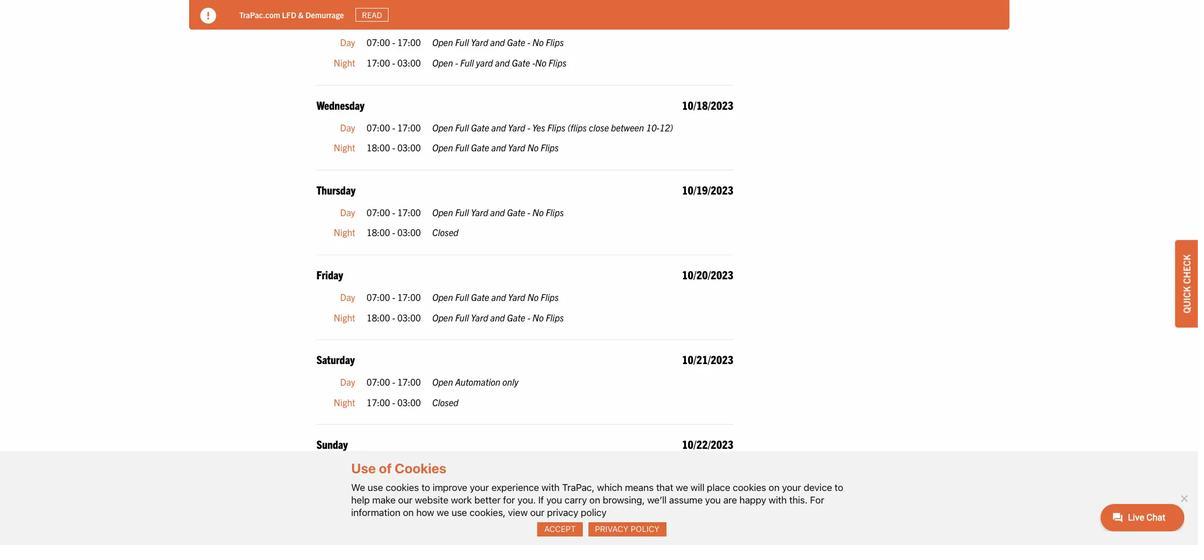 Task type: locate. For each thing, give the bounding box(es) containing it.
closed for thursday
[[432, 227, 458, 238]]

1 vertical spatial our
[[530, 508, 545, 519]]

5 day from the top
[[340, 377, 355, 388]]

1 open automation only from the top
[[432, 377, 519, 388]]

18:00
[[367, 142, 390, 153], [367, 227, 390, 238], [367, 312, 390, 323]]

0 vertical spatial on
[[769, 482, 780, 494]]

1 open full yard and gate - no flips from the top
[[432, 37, 564, 48]]

for
[[503, 495, 515, 506]]

2 vertical spatial closed
[[432, 482, 458, 493]]

03:00 for friday
[[397, 312, 421, 323]]

privacy
[[595, 525, 628, 535]]

open full gate and yard no flips for 17:00
[[432, 292, 559, 303]]

2 open automation only from the top
[[432, 462, 519, 473]]

on
[[769, 482, 780, 494], [589, 495, 600, 506], [403, 508, 414, 519]]

1 18:00 from the top
[[367, 142, 390, 153]]

3 07:00 - 17:00 from the top
[[367, 207, 421, 218]]

1 vertical spatial with
[[769, 495, 787, 506]]

1 vertical spatial we
[[437, 508, 449, 519]]

trapac.com
[[239, 9, 280, 20]]

our down if
[[530, 508, 545, 519]]

your up better
[[470, 482, 489, 494]]

4 day from the top
[[340, 292, 355, 303]]

4 night from the top
[[334, 312, 355, 323]]

night up wednesday
[[334, 57, 355, 68]]

with
[[542, 482, 560, 494], [769, 495, 787, 506]]

between
[[611, 122, 644, 133]]

4 03:00 from the top
[[397, 312, 421, 323]]

1 night from the top
[[334, 57, 355, 68]]

gate
[[507, 37, 525, 48], [512, 57, 530, 68], [471, 122, 489, 133], [471, 142, 489, 153], [507, 207, 525, 218], [471, 292, 489, 303], [507, 312, 525, 323]]

6 07:00 - 17:00 from the top
[[367, 462, 421, 473]]

18:00 for friday
[[367, 312, 390, 323]]

0 horizontal spatial our
[[398, 495, 412, 506]]

6 03:00 from the top
[[397, 482, 421, 493]]

2 vertical spatial 17:00 - 03:00
[[367, 482, 421, 493]]

day down thursday
[[340, 207, 355, 218]]

improve
[[433, 482, 467, 494]]

you right if
[[546, 495, 562, 506]]

17:00 for sunday
[[397, 462, 421, 473]]

0 horizontal spatial with
[[542, 482, 560, 494]]

quick check
[[1181, 255, 1192, 314]]

2 vertical spatial 18:00
[[367, 312, 390, 323]]

2 03:00 from the top
[[397, 142, 421, 153]]

quick
[[1181, 286, 1192, 314]]

day
[[340, 37, 355, 48], [340, 122, 355, 133], [340, 207, 355, 218], [340, 292, 355, 303], [340, 377, 355, 388], [340, 462, 355, 473]]

07:00 for tuesday
[[367, 37, 390, 48]]

1 vertical spatial closed
[[432, 397, 458, 408]]

full
[[455, 37, 469, 48], [460, 57, 474, 68], [455, 122, 469, 133], [455, 142, 469, 153], [455, 207, 469, 218], [455, 292, 469, 303], [455, 312, 469, 323]]

night for thursday
[[334, 227, 355, 238]]

1 horizontal spatial you
[[705, 495, 721, 506]]

cookies up make
[[386, 482, 419, 494]]

5 07:00 from the top
[[367, 377, 390, 388]]

your up this.
[[782, 482, 801, 494]]

3 03:00 from the top
[[397, 227, 421, 238]]

1 03:00 from the top
[[397, 57, 421, 68]]

cookies
[[386, 482, 419, 494], [733, 482, 766, 494]]

carry
[[565, 495, 587, 506]]

1 vertical spatial 18:00 - 03:00
[[367, 227, 421, 238]]

-
[[392, 37, 395, 48], [527, 37, 530, 48], [392, 57, 395, 68], [455, 57, 458, 68], [532, 57, 535, 68], [392, 122, 395, 133], [527, 122, 530, 133], [392, 142, 395, 153], [392, 207, 395, 218], [527, 207, 530, 218], [392, 227, 395, 238], [392, 292, 395, 303], [392, 312, 395, 323], [527, 312, 530, 323], [392, 377, 395, 388], [392, 397, 395, 408], [392, 462, 395, 473], [392, 482, 395, 493]]

to up website
[[421, 482, 430, 494]]

1 your from the left
[[470, 482, 489, 494]]

open full yard and gate - no flips
[[432, 37, 564, 48], [432, 207, 564, 218], [432, 312, 564, 323]]

yes
[[532, 122, 545, 133]]

privacy policy link
[[588, 523, 666, 537]]

with left this.
[[769, 495, 787, 506]]

1 automation from the top
[[455, 377, 500, 388]]

0 vertical spatial 17:00 - 03:00
[[367, 57, 421, 68]]

policy
[[631, 525, 660, 535]]

0 horizontal spatial to
[[421, 482, 430, 494]]

open for wednesday
[[432, 122, 453, 133]]

2 horizontal spatial on
[[769, 482, 780, 494]]

view
[[508, 508, 528, 519]]

our
[[398, 495, 412, 506], [530, 508, 545, 519]]

1 to from the left
[[421, 482, 430, 494]]

1 07:00 - 17:00 from the top
[[367, 37, 421, 48]]

read link
[[355, 8, 388, 22]]

10/19/2023
[[682, 183, 733, 197]]

0 vertical spatial we
[[676, 482, 688, 494]]

which
[[597, 482, 622, 494]]

cookies
[[395, 461, 446, 477]]

0 vertical spatial open full yard and gate - no flips
[[432, 37, 564, 48]]

5 open from the top
[[432, 207, 453, 218]]

open for saturday
[[432, 377, 453, 388]]

10/18/2023
[[682, 98, 733, 112]]

friday
[[316, 268, 343, 282]]

18:00 - 03:00
[[367, 142, 421, 153], [367, 227, 421, 238], [367, 312, 421, 323]]

day for tuesday
[[340, 37, 355, 48]]

0 vertical spatial open automation only
[[432, 377, 519, 388]]

1 closed from the top
[[432, 227, 458, 238]]

use down work
[[452, 508, 467, 519]]

1 horizontal spatial your
[[782, 482, 801, 494]]

with up if
[[542, 482, 560, 494]]

03:00 for sunday
[[397, 482, 421, 493]]

solid image
[[200, 8, 216, 24]]

4 07:00 from the top
[[367, 292, 390, 303]]

0 horizontal spatial you
[[546, 495, 562, 506]]

day down tuesday
[[340, 37, 355, 48]]

your
[[470, 482, 489, 494], [782, 482, 801, 494]]

3 open from the top
[[432, 122, 453, 133]]

day down wednesday
[[340, 122, 355, 133]]

automation
[[455, 377, 500, 388], [455, 462, 500, 473]]

2 18:00 - 03:00 from the top
[[367, 227, 421, 238]]

2 07:00 - 17:00 from the top
[[367, 122, 421, 133]]

1 18:00 - 03:00 from the top
[[367, 142, 421, 153]]

1 horizontal spatial our
[[530, 508, 545, 519]]

18:00 for wednesday
[[367, 142, 390, 153]]

0 vertical spatial with
[[542, 482, 560, 494]]

3 day from the top
[[340, 207, 355, 218]]

open full gate and yard no flips
[[432, 142, 559, 153], [432, 292, 559, 303]]

07:00 - 17:00 for wednesday
[[367, 122, 421, 133]]

will
[[691, 482, 704, 494]]

on left how
[[403, 508, 414, 519]]

how
[[416, 508, 434, 519]]

you.
[[518, 495, 536, 506]]

open
[[432, 37, 453, 48], [432, 57, 453, 68], [432, 122, 453, 133], [432, 142, 453, 153], [432, 207, 453, 218], [432, 292, 453, 303], [432, 312, 453, 323], [432, 377, 453, 388], [432, 462, 453, 473]]

(flips
[[568, 122, 587, 133]]

we
[[676, 482, 688, 494], [437, 508, 449, 519]]

4 open from the top
[[432, 142, 453, 153]]

day for wednesday
[[340, 122, 355, 133]]

07:00 for sunday
[[367, 462, 390, 473]]

6 open from the top
[[432, 292, 453, 303]]

if
[[538, 495, 544, 506]]

17:00 for saturday
[[397, 377, 421, 388]]

browsing,
[[603, 495, 645, 506]]

night up help
[[334, 482, 355, 493]]

1 07:00 from the top
[[367, 37, 390, 48]]

1 vertical spatial open automation only
[[432, 462, 519, 473]]

yard
[[471, 37, 488, 48], [508, 122, 525, 133], [508, 142, 525, 153], [471, 207, 488, 218], [508, 292, 525, 303], [471, 312, 488, 323]]

&
[[298, 9, 303, 20]]

read
[[362, 10, 382, 20]]

1 day from the top
[[340, 37, 355, 48]]

on up the "policy"
[[589, 495, 600, 506]]

0 horizontal spatial your
[[470, 482, 489, 494]]

5 night from the top
[[334, 397, 355, 408]]

1 17:00 - 03:00 from the top
[[367, 57, 421, 68]]

cookies up happy
[[733, 482, 766, 494]]

open - full yard and gate -no flips
[[432, 57, 567, 68]]

yard
[[476, 57, 493, 68]]

open automation only for sunday
[[432, 462, 519, 473]]

3 07:00 from the top
[[367, 207, 390, 218]]

0 vertical spatial 18:00
[[367, 142, 390, 153]]

07:00
[[367, 37, 390, 48], [367, 122, 390, 133], [367, 207, 390, 218], [367, 292, 390, 303], [367, 377, 390, 388], [367, 462, 390, 473]]

no
[[532, 37, 544, 48], [535, 57, 546, 68], [527, 142, 539, 153], [532, 207, 544, 218], [527, 292, 539, 303], [532, 312, 544, 323]]

make
[[372, 495, 396, 506]]

1 vertical spatial on
[[589, 495, 600, 506]]

2 only from the top
[[503, 462, 519, 473]]

closed
[[432, 227, 458, 238], [432, 397, 458, 408], [432, 482, 458, 493]]

07:00 - 17:00 for tuesday
[[367, 37, 421, 48]]

open full gate and yard -  yes flips (flips close between 10-12)
[[432, 122, 673, 133]]

you
[[546, 495, 562, 506], [705, 495, 721, 506]]

7 open from the top
[[432, 312, 453, 323]]

1 horizontal spatial to
[[835, 482, 843, 494]]

1 vertical spatial use
[[452, 508, 467, 519]]

night down thursday
[[334, 227, 355, 238]]

our right make
[[398, 495, 412, 506]]

we down website
[[437, 508, 449, 519]]

1 horizontal spatial cookies
[[733, 482, 766, 494]]

open for thursday
[[432, 207, 453, 218]]

2 open full gate and yard no flips from the top
[[432, 292, 559, 303]]

5 03:00 from the top
[[397, 397, 421, 408]]

night
[[334, 57, 355, 68], [334, 142, 355, 153], [334, 227, 355, 238], [334, 312, 355, 323], [334, 397, 355, 408], [334, 482, 355, 493]]

use
[[368, 482, 383, 494], [452, 508, 467, 519]]

2 night from the top
[[334, 142, 355, 153]]

3 night from the top
[[334, 227, 355, 238]]

day up we
[[340, 462, 355, 473]]

2 open full yard and gate - no flips from the top
[[432, 207, 564, 218]]

17:00
[[397, 37, 421, 48], [367, 57, 390, 68], [397, 122, 421, 133], [397, 207, 421, 218], [397, 292, 421, 303], [397, 377, 421, 388], [367, 397, 390, 408], [397, 462, 421, 473], [367, 482, 390, 493]]

day down friday on the left of the page
[[340, 292, 355, 303]]

3 18:00 from the top
[[367, 312, 390, 323]]

that
[[656, 482, 673, 494]]

we'll
[[647, 495, 667, 506]]

2 18:00 from the top
[[367, 227, 390, 238]]

experience
[[491, 482, 539, 494]]

0 vertical spatial automation
[[455, 377, 500, 388]]

we up assume
[[676, 482, 688, 494]]

night down wednesday
[[334, 142, 355, 153]]

0 vertical spatial only
[[503, 377, 519, 388]]

2 17:00 - 03:00 from the top
[[367, 397, 421, 408]]

use up make
[[368, 482, 383, 494]]

6 night from the top
[[334, 482, 355, 493]]

2 vertical spatial 18:00 - 03:00
[[367, 312, 421, 323]]

5 07:00 - 17:00 from the top
[[367, 377, 421, 388]]

night down the saturday
[[334, 397, 355, 408]]

07:00 for friday
[[367, 292, 390, 303]]

close
[[589, 122, 609, 133]]

2 07:00 from the top
[[367, 122, 390, 133]]

1 open from the top
[[432, 37, 453, 48]]

to
[[421, 482, 430, 494], [835, 482, 843, 494]]

2 day from the top
[[340, 122, 355, 133]]

6 day from the top
[[340, 462, 355, 473]]

2 closed from the top
[[432, 397, 458, 408]]

1 vertical spatial only
[[503, 462, 519, 473]]

1 vertical spatial automation
[[455, 462, 500, 473]]

cookies,
[[470, 508, 506, 519]]

0 horizontal spatial cookies
[[386, 482, 419, 494]]

1 vertical spatial open full yard and gate - no flips
[[432, 207, 564, 218]]

3 closed from the top
[[432, 482, 458, 493]]

1 vertical spatial 18:00
[[367, 227, 390, 238]]

open automation only
[[432, 377, 519, 388], [432, 462, 519, 473]]

night up the saturday
[[334, 312, 355, 323]]

10-
[[646, 122, 660, 133]]

4 07:00 - 17:00 from the top
[[367, 292, 421, 303]]

flips
[[546, 37, 564, 48], [548, 57, 567, 68], [547, 122, 565, 133], [541, 142, 559, 153], [546, 207, 564, 218], [541, 292, 559, 303], [546, 312, 564, 323]]

17:00 - 03:00
[[367, 57, 421, 68], [367, 397, 421, 408], [367, 482, 421, 493]]

3 17:00 - 03:00 from the top
[[367, 482, 421, 493]]

automation for sunday
[[455, 462, 500, 473]]

happy
[[739, 495, 766, 506]]

open automation only for saturday
[[432, 377, 519, 388]]

2 vertical spatial open full yard and gate - no flips
[[432, 312, 564, 323]]

you down place
[[705, 495, 721, 506]]

thursday
[[316, 183, 355, 197]]

8 open from the top
[[432, 377, 453, 388]]

0 horizontal spatial on
[[403, 508, 414, 519]]

0 vertical spatial use
[[368, 482, 383, 494]]

1 vertical spatial open full gate and yard no flips
[[432, 292, 559, 303]]

place
[[707, 482, 730, 494]]

0 vertical spatial 18:00 - 03:00
[[367, 142, 421, 153]]

03:00
[[397, 57, 421, 68], [397, 142, 421, 153], [397, 227, 421, 238], [397, 312, 421, 323], [397, 397, 421, 408], [397, 482, 421, 493]]

1 open full gate and yard no flips from the top
[[432, 142, 559, 153]]

to right device
[[835, 482, 843, 494]]

0 vertical spatial open full gate and yard no flips
[[432, 142, 559, 153]]

9 open from the top
[[432, 462, 453, 473]]

1 vertical spatial 17:00 - 03:00
[[367, 397, 421, 408]]

6 07:00 from the top
[[367, 462, 390, 473]]

trapac,
[[562, 482, 594, 494]]

open full gate and yard no flips for 03:00
[[432, 142, 559, 153]]

3 18:00 - 03:00 from the top
[[367, 312, 421, 323]]

only
[[503, 377, 519, 388], [503, 462, 519, 473]]

on left device
[[769, 482, 780, 494]]

2 automation from the top
[[455, 462, 500, 473]]

day down the saturday
[[340, 377, 355, 388]]

wednesday
[[316, 98, 365, 112]]

07:00 - 17:00 for sunday
[[367, 462, 421, 473]]

18:00 - 03:00 for wednesday
[[367, 142, 421, 153]]

0 vertical spatial closed
[[432, 227, 458, 238]]

check
[[1181, 255, 1192, 284]]

open full yard and gate - no flips for thursday
[[432, 207, 564, 218]]

open for tuesday
[[432, 37, 453, 48]]

1 only from the top
[[503, 377, 519, 388]]

03:00 for wednesday
[[397, 142, 421, 153]]



Task type: vqa. For each thing, say whether or not it's contained in the screenshot.
Medium associated with BLOCK 04
no



Task type: describe. For each thing, give the bounding box(es) containing it.
03:00 for thursday
[[397, 227, 421, 238]]

device
[[804, 482, 832, 494]]

trapac.com lfd & demurrage
[[239, 9, 344, 20]]

12)
[[660, 122, 673, 133]]

1 cookies from the left
[[386, 482, 419, 494]]

0 horizontal spatial use
[[368, 482, 383, 494]]

10/21/2023
[[682, 353, 733, 367]]

day for friday
[[340, 292, 355, 303]]

2 you from the left
[[705, 495, 721, 506]]

closed for sunday
[[432, 482, 458, 493]]

18:00 - 03:00 for thursday
[[367, 227, 421, 238]]

help
[[351, 495, 370, 506]]

means
[[625, 482, 654, 494]]

for
[[810, 495, 824, 506]]

18:00 - 03:00 for friday
[[367, 312, 421, 323]]

18:00 for thursday
[[367, 227, 390, 238]]

policy
[[581, 508, 607, 519]]

night for saturday
[[334, 397, 355, 408]]

assume
[[669, 495, 703, 506]]

automation for saturday
[[455, 377, 500, 388]]

07:00 - 17:00 for thursday
[[367, 207, 421, 218]]

work
[[451, 495, 472, 506]]

this.
[[789, 495, 808, 506]]

10/20/2023
[[682, 268, 733, 282]]

sunday
[[316, 438, 348, 452]]

night for friday
[[334, 312, 355, 323]]

closed for saturday
[[432, 397, 458, 408]]

we
[[351, 482, 365, 494]]

1 horizontal spatial with
[[769, 495, 787, 506]]

1 horizontal spatial use
[[452, 508, 467, 519]]

17:00 for thursday
[[397, 207, 421, 218]]

17:00 - 03:00 for tuesday
[[367, 57, 421, 68]]

only for saturday
[[503, 377, 519, 388]]

open full yard and gate - no flips for tuesday
[[432, 37, 564, 48]]

03:00 for saturday
[[397, 397, 421, 408]]

0 horizontal spatial we
[[437, 508, 449, 519]]

07:00 for saturday
[[367, 377, 390, 388]]

2 to from the left
[[835, 482, 843, 494]]

3 open full yard and gate - no flips from the top
[[432, 312, 564, 323]]

tuesday
[[316, 13, 351, 27]]

accept
[[544, 525, 576, 535]]

03:00 for tuesday
[[397, 57, 421, 68]]

open for friday
[[432, 292, 453, 303]]

privacy policy
[[595, 525, 660, 535]]

2 cookies from the left
[[733, 482, 766, 494]]

10/22/2023
[[682, 438, 733, 452]]

are
[[723, 495, 737, 506]]

day for sunday
[[340, 462, 355, 473]]

2 your from the left
[[782, 482, 801, 494]]

07:00 for thursday
[[367, 207, 390, 218]]

only for sunday
[[503, 462, 519, 473]]

17:00 for wednesday
[[397, 122, 421, 133]]

privacy
[[547, 508, 578, 519]]

night for tuesday
[[334, 57, 355, 68]]

17:00 for tuesday
[[397, 37, 421, 48]]

saturday
[[316, 353, 355, 367]]

07:00 - 17:00 for saturday
[[367, 377, 421, 388]]

better
[[474, 495, 501, 506]]

quick check link
[[1175, 241, 1198, 328]]

day for thursday
[[340, 207, 355, 218]]

demurrage
[[305, 9, 344, 20]]

day for saturday
[[340, 377, 355, 388]]

07:00 - 17:00 for friday
[[367, 292, 421, 303]]

use
[[351, 461, 376, 477]]

2 open from the top
[[432, 57, 453, 68]]

lfd
[[282, 9, 296, 20]]

night for wednesday
[[334, 142, 355, 153]]

2 vertical spatial on
[[403, 508, 414, 519]]

use of cookies we use cookies to improve your experience with trapac, which means that we will place cookies on your device to help make our website work better for you. if you carry on browsing, we'll assume you are happy with this. for information on how we use cookies, view our privacy policy
[[351, 461, 843, 519]]

website
[[415, 495, 448, 506]]

17:00 - 03:00 for sunday
[[367, 482, 421, 493]]

night for sunday
[[334, 482, 355, 493]]

0 vertical spatial our
[[398, 495, 412, 506]]

no image
[[1178, 493, 1190, 505]]

17:00 - 03:00 for saturday
[[367, 397, 421, 408]]

of
[[379, 461, 392, 477]]

1 you from the left
[[546, 495, 562, 506]]

1 horizontal spatial on
[[589, 495, 600, 506]]

open for sunday
[[432, 462, 453, 473]]

07:00 for wednesday
[[367, 122, 390, 133]]

1 horizontal spatial we
[[676, 482, 688, 494]]

accept link
[[537, 523, 583, 537]]

17:00 for friday
[[397, 292, 421, 303]]

information
[[351, 508, 400, 519]]



